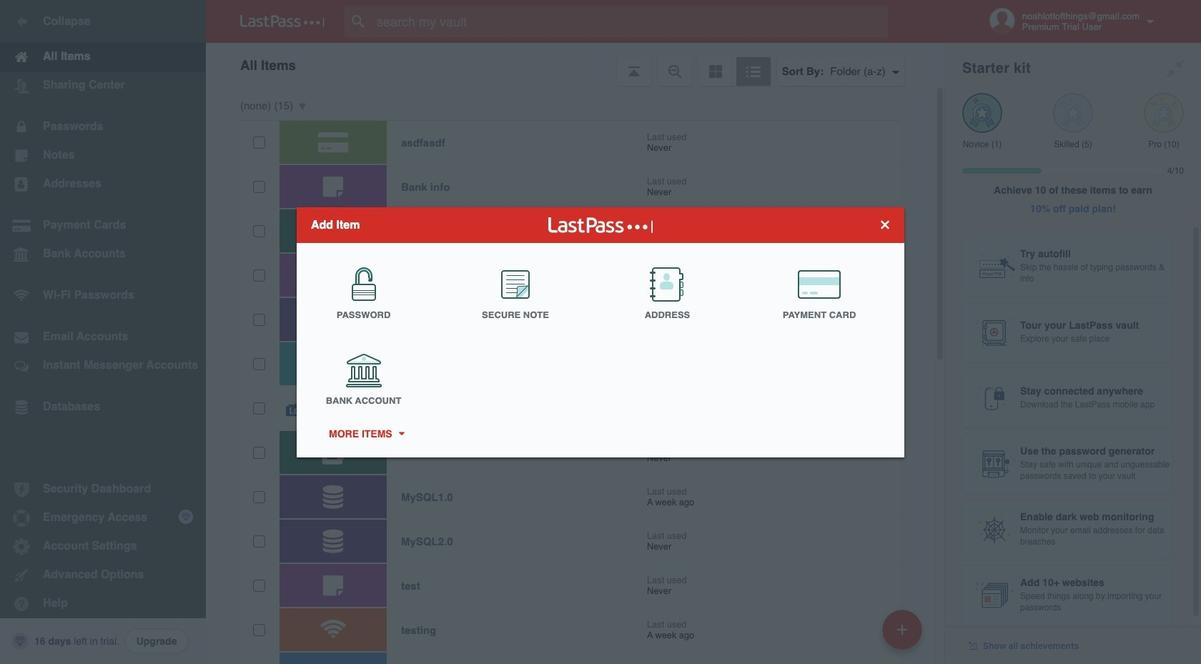 Task type: locate. For each thing, give the bounding box(es) containing it.
lastpass image
[[240, 15, 325, 28]]

dialog
[[297, 207, 905, 457]]

new item image
[[898, 625, 908, 635]]

main navigation navigation
[[0, 0, 206, 664]]

Search search field
[[345, 6, 916, 37]]

vault options navigation
[[206, 43, 946, 86]]

search my vault text field
[[345, 6, 916, 37]]



Task type: describe. For each thing, give the bounding box(es) containing it.
new item navigation
[[878, 606, 931, 664]]

caret right image
[[396, 432, 406, 436]]



